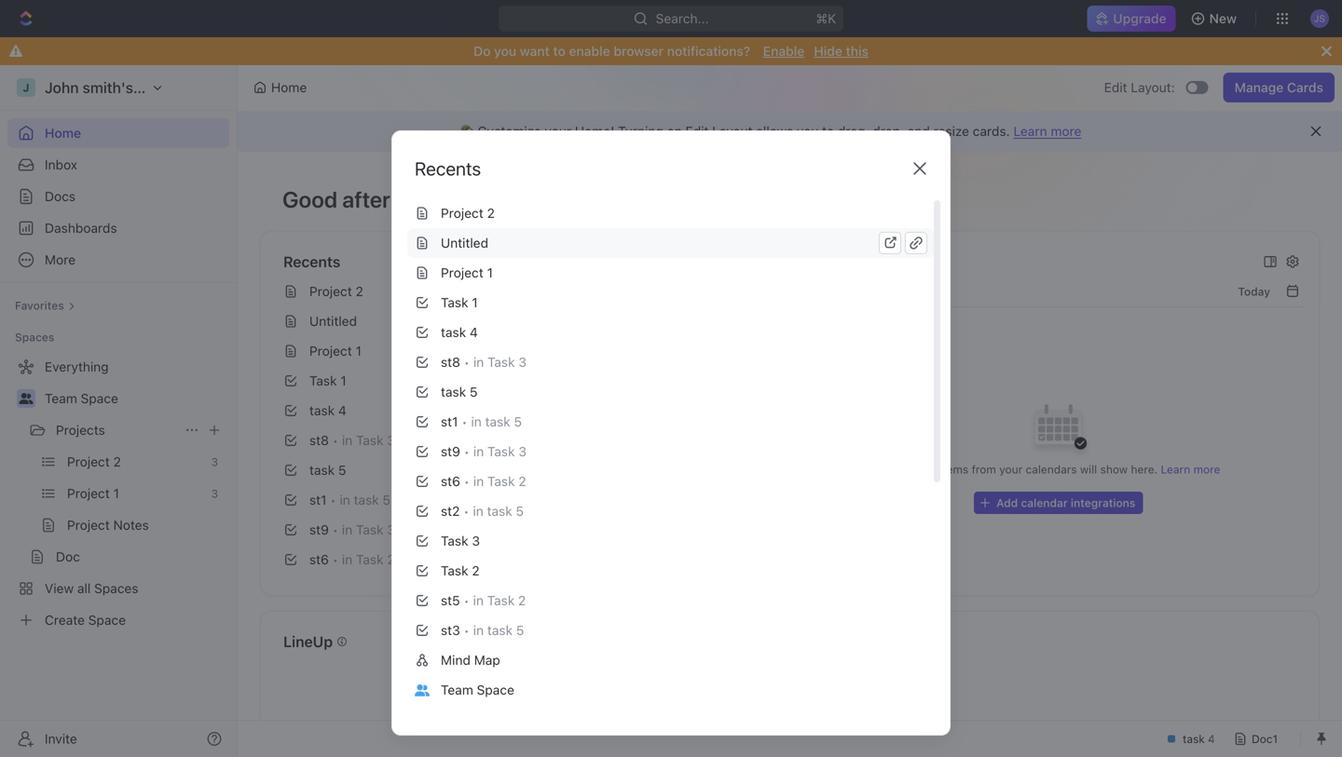 Task type: vqa. For each thing, say whether or not it's contained in the screenshot.
the topmost Everything
no



Task type: locate. For each thing, give the bounding box(es) containing it.
browser
[[614, 43, 664, 59]]

3
[[518, 355, 527, 370], [387, 433, 395, 448], [518, 444, 526, 459], [387, 522, 395, 538], [472, 534, 480, 549]]

4 for project 1 link within the recents dialog
[[470, 325, 478, 340]]

0 horizontal spatial st6 • in ‎task 2
[[309, 552, 395, 568]]

0 vertical spatial st6
[[441, 474, 460, 489]]

st6 • in ‎task 2 inside recents dialog
[[441, 474, 526, 489]]

drop,
[[873, 123, 904, 139]]

you right do
[[494, 43, 516, 59]]

0 vertical spatial task 5
[[441, 384, 478, 400]]

see all
[[723, 255, 759, 268]]

0 horizontal spatial st9 • in task 3
[[309, 522, 395, 538]]

agenda for agenda items from your calendars will show here. learn more
[[897, 463, 937, 476]]

0 vertical spatial learn more link
[[1013, 123, 1082, 139]]

0 vertical spatial agenda
[[821, 253, 874, 271]]

st9 for "task 5" link for the bottommost project 1 link task 4 link
[[309, 522, 329, 538]]

project 2 link for project 1 link within the recents dialog
[[407, 199, 935, 228]]

0 horizontal spatial ‎task 1
[[309, 373, 346, 389]]

edit left layout:
[[1104, 80, 1127, 95]]

team space link
[[45, 384, 226, 414], [407, 676, 935, 706]]

st5 • in ‎task 2
[[441, 593, 526, 609]]

today button
[[1231, 281, 1278, 303]]

tree
[[7, 352, 229, 636]]

4 for the bottommost project 1 link
[[338, 403, 347, 418]]

your right from
[[999, 463, 1023, 476]]

learn right cards.
[[1013, 123, 1047, 139]]

st9 inside recents dialog
[[441, 444, 460, 459]]

edit right on
[[685, 123, 709, 139]]

• inside st5 • in ‎task 2
[[464, 594, 469, 608]]

1 horizontal spatial st9 • in task 3
[[441, 444, 526, 459]]

1 horizontal spatial project 2
[[441, 206, 495, 221]]

st6 inside recents dialog
[[441, 474, 460, 489]]

learn
[[1013, 123, 1047, 139], [1161, 463, 1190, 476]]

st9 for task 4 link for project 1 link within the recents dialog's "task 5" link
[[441, 444, 460, 459]]

learn more link right cards.
[[1013, 123, 1082, 139]]

st1 • in task 5 inside recents dialog
[[441, 414, 522, 430]]

• inside st2 • in task 5
[[464, 505, 469, 519]]

1 vertical spatial project 2
[[309, 284, 363, 299]]

1 vertical spatial learn more link
[[1161, 463, 1220, 476]]

0 horizontal spatial to
[[553, 43, 566, 59]]

4
[[470, 325, 478, 340], [338, 403, 347, 418]]

0 vertical spatial task 4 link
[[407, 318, 935, 348]]

1 horizontal spatial agenda
[[897, 463, 937, 476]]

recents inside dialog
[[415, 158, 481, 179]]

you right allows
[[797, 123, 819, 139]]

0 vertical spatial team space link
[[45, 384, 226, 414]]

1 vertical spatial learn
[[1161, 463, 1190, 476]]

st9 • in task 3 inside recents dialog
[[441, 444, 526, 459]]

0 horizontal spatial team space link
[[45, 384, 226, 414]]

0 vertical spatial team space
[[45, 391, 118, 406]]

4 inside recents dialog
[[470, 325, 478, 340]]

st9 • in task 3 for "task 5" link for the bottommost project 1 link task 4 link
[[309, 522, 395, 538]]

learn more link for agenda items from your calendars will show here.
[[1161, 463, 1220, 476]]

1 horizontal spatial ‎task 1
[[441, 295, 478, 310]]

st1
[[441, 414, 458, 430], [309, 493, 327, 508]]

0 vertical spatial ‎task 1 link
[[407, 288, 935, 318]]

0 vertical spatial st8 • in task 3
[[441, 355, 527, 370]]

1 vertical spatial task 4 link
[[276, 396, 774, 426]]

task 4 link for the bottommost project 1 link
[[276, 396, 774, 426]]

project 1 link
[[407, 258, 935, 288], [276, 336, 774, 366]]

more
[[1051, 123, 1082, 139], [1194, 463, 1220, 476]]

1 horizontal spatial team space
[[441, 683, 514, 698]]

user group image inside sidebar navigation
[[19, 393, 33, 404]]

task 5 link
[[407, 377, 935, 407], [276, 456, 774, 486]]

0 horizontal spatial task 5
[[309, 463, 346, 478]]

team down the mind
[[441, 683, 473, 698]]

task 5 for "task 5" link for the bottommost project 1 link task 4 link
[[309, 463, 346, 478]]

1 vertical spatial recents
[[283, 253, 340, 271]]

in
[[473, 355, 484, 370], [471, 414, 482, 430], [342, 433, 353, 448], [473, 444, 484, 459], [473, 474, 484, 489], [340, 493, 350, 508], [473, 504, 483, 519], [342, 522, 352, 538], [342, 552, 352, 568], [473, 593, 484, 609], [473, 623, 484, 638]]

st1 inside recents dialog
[[441, 414, 458, 430]]

0 horizontal spatial more
[[1051, 123, 1082, 139]]

st1 • in task 5 for "task 5" link for the bottommost project 1 link task 4 link
[[309, 493, 391, 508]]

user group image
[[19, 393, 33, 404], [415, 685, 430, 697]]

0 horizontal spatial st1
[[309, 493, 327, 508]]

0 vertical spatial untitled
[[441, 235, 488, 251]]

1 horizontal spatial project 1
[[441, 265, 493, 281]]

1 vertical spatial st1
[[309, 493, 327, 508]]

more right cards.
[[1051, 123, 1082, 139]]

space down map in the bottom left of the page
[[477, 683, 514, 698]]

sidebar navigation
[[0, 65, 238, 758]]

1
[[487, 265, 493, 281], [472, 295, 478, 310], [356, 343, 362, 359], [340, 373, 346, 389]]

more right here.
[[1194, 463, 1220, 476]]

0 vertical spatial st1 • in task 5
[[441, 414, 522, 430]]

1 vertical spatial st1 • in task 5
[[309, 493, 391, 508]]

1 horizontal spatial st6
[[441, 474, 460, 489]]

project 1
[[441, 265, 493, 281], [309, 343, 362, 359]]

tree containing team space
[[7, 352, 229, 636]]

spaces
[[15, 331, 54, 344]]

calendars
[[1026, 463, 1077, 476]]

0 vertical spatial 4
[[470, 325, 478, 340]]

user group image inside recents dialog
[[415, 685, 430, 697]]

st8 inside recents dialog
[[441, 355, 460, 370]]

cards
[[1287, 80, 1323, 95]]

task 4 link
[[407, 318, 935, 348], [276, 396, 774, 426]]

1 horizontal spatial team space link
[[407, 676, 935, 706]]

st6 up st2
[[441, 474, 460, 489]]

task 4
[[441, 325, 478, 340], [309, 403, 347, 418]]

team
[[45, 391, 77, 406], [441, 683, 473, 698]]

1 vertical spatial st9
[[309, 522, 329, 538]]

•
[[464, 356, 470, 370], [462, 415, 467, 429], [333, 434, 338, 448], [464, 445, 470, 459], [464, 475, 470, 489], [330, 494, 336, 507], [464, 505, 469, 519], [333, 523, 338, 537], [333, 553, 338, 567], [464, 594, 469, 608], [464, 624, 469, 638]]

1 vertical spatial to
[[822, 123, 834, 139]]

0 horizontal spatial team space
[[45, 391, 118, 406]]

1 vertical spatial more
[[1194, 463, 1220, 476]]

project 2
[[441, 206, 495, 221], [309, 284, 363, 299]]

1 for ‎task 1 link associated with task 4 link for project 1 link within the recents dialog
[[472, 295, 478, 310]]

1 horizontal spatial space
[[477, 683, 514, 698]]

task 4 inside recents dialog
[[441, 325, 478, 340]]

learn more link
[[1013, 123, 1082, 139], [1161, 463, 1220, 476]]

0 horizontal spatial space
[[81, 391, 118, 406]]

0 vertical spatial ‎task 1
[[441, 295, 478, 310]]

layout:
[[1131, 80, 1175, 95]]

1 horizontal spatial recents
[[415, 158, 481, 179]]

see all button
[[716, 251, 767, 273]]

0 vertical spatial learn
[[1013, 123, 1047, 139]]

1 vertical spatial project 2 link
[[276, 277, 774, 307]]

1 horizontal spatial user group image
[[415, 685, 430, 697]]

0 vertical spatial st9 • in task 3
[[441, 444, 526, 459]]

home
[[271, 80, 307, 95], [45, 125, 81, 141]]

1 vertical spatial st9 • in task 3
[[309, 522, 395, 538]]

0 horizontal spatial untitled
[[309, 314, 357, 329]]

hide
[[814, 43, 842, 59]]

0 vertical spatial edit
[[1104, 80, 1127, 95]]

1 vertical spatial your
[[999, 463, 1023, 476]]

recents dialog
[[391, 130, 951, 758]]

st8 • in task 3
[[441, 355, 527, 370], [309, 433, 395, 448]]

project 2 for project 1 link within the recents dialog's project 2 link
[[441, 206, 495, 221]]

0 vertical spatial st6 • in ‎task 2
[[441, 474, 526, 489]]

1 horizontal spatial st8 • in task 3
[[441, 355, 527, 370]]

1 vertical spatial 4
[[338, 403, 347, 418]]

1 horizontal spatial st1
[[441, 414, 458, 430]]

team space up "projects"
[[45, 391, 118, 406]]

0 vertical spatial home
[[271, 80, 307, 95]]

project 2 for the bottommost project 1 link project 2 link
[[309, 284, 363, 299]]

1 horizontal spatial 4
[[470, 325, 478, 340]]

st6 up lineup
[[309, 552, 329, 568]]

1 vertical spatial untitled
[[309, 314, 357, 329]]

task 5 link for task 4 link for project 1 link within the recents dialog
[[407, 377, 935, 407]]

st9
[[441, 444, 460, 459], [309, 522, 329, 538]]

1 horizontal spatial st8
[[441, 355, 460, 370]]

0 vertical spatial task 5 link
[[407, 377, 935, 407]]

🏡
[[461, 123, 474, 139]]

1 vertical spatial task 4
[[309, 403, 347, 418]]

st8
[[441, 355, 460, 370], [309, 433, 329, 448]]

1 horizontal spatial your
[[999, 463, 1023, 476]]

0 horizontal spatial team
[[45, 391, 77, 406]]

0 vertical spatial project 2 link
[[407, 199, 935, 228]]

you
[[494, 43, 516, 59], [797, 123, 819, 139]]

space up projects link
[[81, 391, 118, 406]]

1 horizontal spatial task 4
[[441, 325, 478, 340]]

alert
[[238, 111, 1342, 152]]

1 horizontal spatial learn more link
[[1161, 463, 1220, 476]]

your left home!
[[545, 123, 571, 139]]

0 horizontal spatial home
[[45, 125, 81, 141]]

task 5 inside recents dialog
[[441, 384, 478, 400]]

project
[[441, 206, 483, 221], [441, 265, 483, 281], [309, 284, 352, 299], [309, 343, 352, 359]]

st6 • in ‎task 2 for task 4 link for project 1 link within the recents dialog's "task 5" link
[[441, 474, 526, 489]]

1 for ‎task 1 link related to the bottommost project 1 link task 4 link
[[340, 373, 346, 389]]

1 vertical spatial st8 • in task 3
[[309, 433, 395, 448]]

st1 • in task 5
[[441, 414, 522, 430], [309, 493, 391, 508]]

st1 for task 4 link for project 1 link within the recents dialog's "task 5" link
[[441, 414, 458, 430]]

untitled for project 1 link within the recents dialog's project 2 link
[[441, 235, 488, 251]]

st8 • in task 3 inside recents dialog
[[441, 355, 527, 370]]

1 vertical spatial team space
[[441, 683, 514, 698]]

0 vertical spatial st9
[[441, 444, 460, 459]]

home inside sidebar navigation
[[45, 125, 81, 141]]

st9 • in task 3 for task 4 link for project 1 link within the recents dialog's "task 5" link
[[441, 444, 526, 459]]

1 horizontal spatial to
[[822, 123, 834, 139]]

docs link
[[7, 182, 229, 212]]

task 4 for the bottommost project 1 link task 4 link
[[309, 403, 347, 418]]

invite
[[45, 732, 77, 747]]

task 3
[[441, 534, 480, 549]]

to left drag,
[[822, 123, 834, 139]]

1 horizontal spatial st1 • in task 5
[[441, 414, 522, 430]]

1 vertical spatial team
[[441, 683, 473, 698]]

0 vertical spatial project 1 link
[[407, 258, 935, 288]]

0 horizontal spatial edit
[[685, 123, 709, 139]]

st9 • in task 3
[[441, 444, 526, 459], [309, 522, 395, 538]]

want
[[520, 43, 550, 59]]

space
[[81, 391, 118, 406], [477, 683, 514, 698]]

alert containing 🏡 customize your home! turning on edit layout allows you to drag, drop, and resize cards.
[[238, 111, 1342, 152]]

0 horizontal spatial task 4
[[309, 403, 347, 418]]

st6 • in ‎task 2 for "task 5" link for the bottommost project 1 link task 4 link
[[309, 552, 395, 568]]

new button
[[1183, 4, 1248, 34]]

learn right here.
[[1161, 463, 1190, 476]]

0 horizontal spatial st9
[[309, 522, 329, 538]]

1 vertical spatial st6
[[309, 552, 329, 568]]

0 vertical spatial team
[[45, 391, 77, 406]]

untitled link for the bottommost project 1 link
[[276, 307, 774, 336]]

0 horizontal spatial 4
[[338, 403, 347, 418]]

project 2 inside recents dialog
[[441, 206, 495, 221]]

st6 • in ‎task 2
[[441, 474, 526, 489], [309, 552, 395, 568]]

good afternoon, john
[[282, 186, 494, 212]]

team up "projects"
[[45, 391, 77, 406]]

your
[[545, 123, 571, 139], [999, 463, 1023, 476]]

0 horizontal spatial learn
[[1013, 123, 1047, 139]]

edit layout:
[[1104, 80, 1175, 95]]

new
[[1209, 11, 1237, 26]]

to
[[553, 43, 566, 59], [822, 123, 834, 139]]

0 vertical spatial your
[[545, 123, 571, 139]]

1 for project 1 link within the recents dialog
[[487, 265, 493, 281]]

team space down mind map
[[441, 683, 514, 698]]

untitled link inside recents dialog
[[407, 228, 935, 258]]

0 horizontal spatial agenda
[[821, 253, 874, 271]]

recents down the good
[[283, 253, 340, 271]]

untitled inside recents dialog
[[441, 235, 488, 251]]

1 horizontal spatial st9
[[441, 444, 460, 459]]

enable
[[763, 43, 805, 59]]

untitled link
[[407, 228, 935, 258], [276, 307, 774, 336]]

show
[[1100, 463, 1128, 476]]

‎task 2
[[441, 563, 480, 579]]

project 1 inside recents dialog
[[441, 265, 493, 281]]

0 vertical spatial user group image
[[19, 393, 33, 404]]

⌘k
[[816, 11, 836, 26]]

5
[[470, 384, 478, 400], [514, 414, 522, 430], [338, 463, 346, 478], [383, 493, 391, 508], [516, 504, 524, 519], [516, 623, 524, 638]]

1 vertical spatial user group image
[[415, 685, 430, 697]]

1 horizontal spatial st6 • in ‎task 2
[[441, 474, 526, 489]]

0 vertical spatial untitled link
[[407, 228, 935, 258]]

st6
[[441, 474, 460, 489], [309, 552, 329, 568]]

0 horizontal spatial you
[[494, 43, 516, 59]]

1 horizontal spatial untitled
[[441, 235, 488, 251]]

to right want
[[553, 43, 566, 59]]

untitled
[[441, 235, 488, 251], [309, 314, 357, 329]]

1 horizontal spatial learn
[[1161, 463, 1190, 476]]

1 vertical spatial st6 • in ‎task 2
[[309, 552, 395, 568]]

0 horizontal spatial recents
[[283, 253, 340, 271]]

learn more link right here.
[[1161, 463, 1220, 476]]

home link
[[7, 118, 229, 148]]

team space inside tree
[[45, 391, 118, 406]]

task 5 link for the bottommost project 1 link task 4 link
[[276, 456, 774, 486]]

recents up john
[[415, 158, 481, 179]]

task 5
[[441, 384, 478, 400], [309, 463, 346, 478]]



Task type: describe. For each thing, give the bounding box(es) containing it.
lineup
[[283, 633, 333, 651]]

do
[[473, 43, 491, 59]]

cards.
[[973, 123, 1010, 139]]

task inside task 3 link
[[441, 534, 468, 549]]

here.
[[1131, 463, 1158, 476]]

team space inside recents dialog
[[441, 683, 514, 698]]

manage cards
[[1235, 80, 1323, 95]]

0 horizontal spatial your
[[545, 123, 571, 139]]

mind map
[[441, 653, 500, 668]]

this
[[846, 43, 869, 59]]

project 2 link for the bottommost project 1 link
[[276, 277, 774, 307]]

today
[[1238, 285, 1270, 298]]

agenda items from your calendars will show here. learn more
[[897, 463, 1220, 476]]

task 4 for task 4 link for project 1 link within the recents dialog
[[441, 325, 478, 340]]

upgrade link
[[1087, 6, 1176, 32]]

project 1 link inside recents dialog
[[407, 258, 935, 288]]

task 4 link for project 1 link within the recents dialog
[[407, 318, 935, 348]]

1 horizontal spatial edit
[[1104, 80, 1127, 95]]

st2
[[441, 504, 460, 519]]

st2 • in task 5
[[441, 504, 524, 519]]

team inside recents dialog
[[441, 683, 473, 698]]

favorites
[[15, 299, 64, 312]]

notifications?
[[667, 43, 750, 59]]

mind map link
[[407, 646, 935, 676]]

st3
[[441, 623, 460, 638]]

team inside tree
[[45, 391, 77, 406]]

st8 for the bottommost project 1 link task 4 link
[[309, 433, 329, 448]]

upgrade
[[1113, 11, 1167, 26]]

layout
[[712, 123, 753, 139]]

st3 • in task 5
[[441, 623, 524, 638]]

untitled for the bottommost project 1 link project 2 link
[[309, 314, 357, 329]]

add calendar integrations button
[[974, 492, 1143, 514]]

1 vertical spatial team space link
[[407, 676, 935, 706]]

docs
[[45, 189, 76, 204]]

1 for the bottommost project 1 link
[[356, 343, 362, 359]]

manage
[[1235, 80, 1284, 95]]

st6 for task 4 link for project 1 link within the recents dialog
[[441, 474, 460, 489]]

project 1 for project 1 link within the recents dialog
[[441, 265, 493, 281]]

john
[[451, 186, 494, 212]]

st8 for task 4 link for project 1 link within the recents dialog
[[441, 355, 460, 370]]

‎task 1 link for the bottommost project 1 link task 4 link
[[276, 366, 774, 396]]

enable
[[569, 43, 610, 59]]

all
[[747, 255, 759, 268]]

good
[[282, 186, 337, 212]]

drag,
[[838, 123, 869, 139]]

calendar
[[1021, 497, 1068, 510]]

on
[[667, 123, 682, 139]]

🏡 customize your home! turning on edit layout allows you to drag, drop, and resize cards. learn more
[[461, 123, 1082, 139]]

integrations
[[1071, 497, 1136, 510]]

home!
[[575, 123, 614, 139]]

manage cards button
[[1223, 73, 1335, 103]]

map
[[474, 653, 500, 668]]

‎task 1 link for task 4 link for project 1 link within the recents dialog
[[407, 288, 935, 318]]

turning
[[618, 123, 663, 139]]

customize
[[478, 123, 541, 139]]

st1 for "task 5" link for the bottommost project 1 link task 4 link
[[309, 493, 327, 508]]

dashboards
[[45, 220, 117, 236]]

recents for project 1 link within the recents dialog's project 2 link
[[415, 158, 481, 179]]

add calendar integrations
[[996, 497, 1136, 510]]

• inside 'st3 • in task 5'
[[464, 624, 469, 638]]

mind
[[441, 653, 471, 668]]

0 vertical spatial more
[[1051, 123, 1082, 139]]

1 horizontal spatial home
[[271, 80, 307, 95]]

project 1 for the bottommost project 1 link
[[309, 343, 362, 359]]

st1 • in task 5 for task 4 link for project 1 link within the recents dialog's "task 5" link
[[441, 414, 522, 430]]

1 horizontal spatial more
[[1194, 463, 1220, 476]]

st8 • in task 3 for the bottommost project 1 link task 4 link
[[309, 433, 395, 448]]

1 vertical spatial project 1 link
[[276, 336, 774, 366]]

search...
[[656, 11, 709, 26]]

1 vertical spatial ‎task 1
[[309, 373, 346, 389]]

1 horizontal spatial you
[[797, 123, 819, 139]]

st5
[[441, 593, 460, 609]]

dashboards link
[[7, 213, 229, 243]]

task 5 for task 4 link for project 1 link within the recents dialog's "task 5" link
[[441, 384, 478, 400]]

and
[[908, 123, 930, 139]]

space inside recents dialog
[[477, 683, 514, 698]]

space inside sidebar navigation
[[81, 391, 118, 406]]

from
[[972, 463, 996, 476]]

do you want to enable browser notifications? enable hide this
[[473, 43, 869, 59]]

allows
[[756, 123, 793, 139]]

learn more link for 🏡 customize your home! turning on edit layout allows you to drag, drop, and resize cards.
[[1013, 123, 1082, 139]]

untitled link for project 1 link within the recents dialog
[[407, 228, 935, 258]]

projects link
[[56, 416, 177, 446]]

st8 • in task 3 for task 4 link for project 1 link within the recents dialog
[[441, 355, 527, 370]]

tree inside sidebar navigation
[[7, 352, 229, 636]]

afternoon,
[[342, 186, 446, 212]]

see
[[723, 255, 744, 268]]

inbox
[[45, 157, 77, 172]]

favorites button
[[7, 295, 83, 317]]

0 vertical spatial you
[[494, 43, 516, 59]]

add
[[996, 497, 1018, 510]]

agenda for agenda
[[821, 253, 874, 271]]

projects
[[56, 423, 105, 438]]

‎task 1 inside recents dialog
[[441, 295, 478, 310]]

‎task 2 link
[[407, 556, 935, 586]]

1 vertical spatial edit
[[685, 123, 709, 139]]

recents for the bottommost project 1 link project 2 link
[[283, 253, 340, 271]]

st6 for the bottommost project 1 link task 4 link
[[309, 552, 329, 568]]

resize
[[934, 123, 969, 139]]

task 3 link
[[407, 527, 935, 556]]

will
[[1080, 463, 1097, 476]]

items
[[940, 463, 969, 476]]

inbox link
[[7, 150, 229, 180]]



